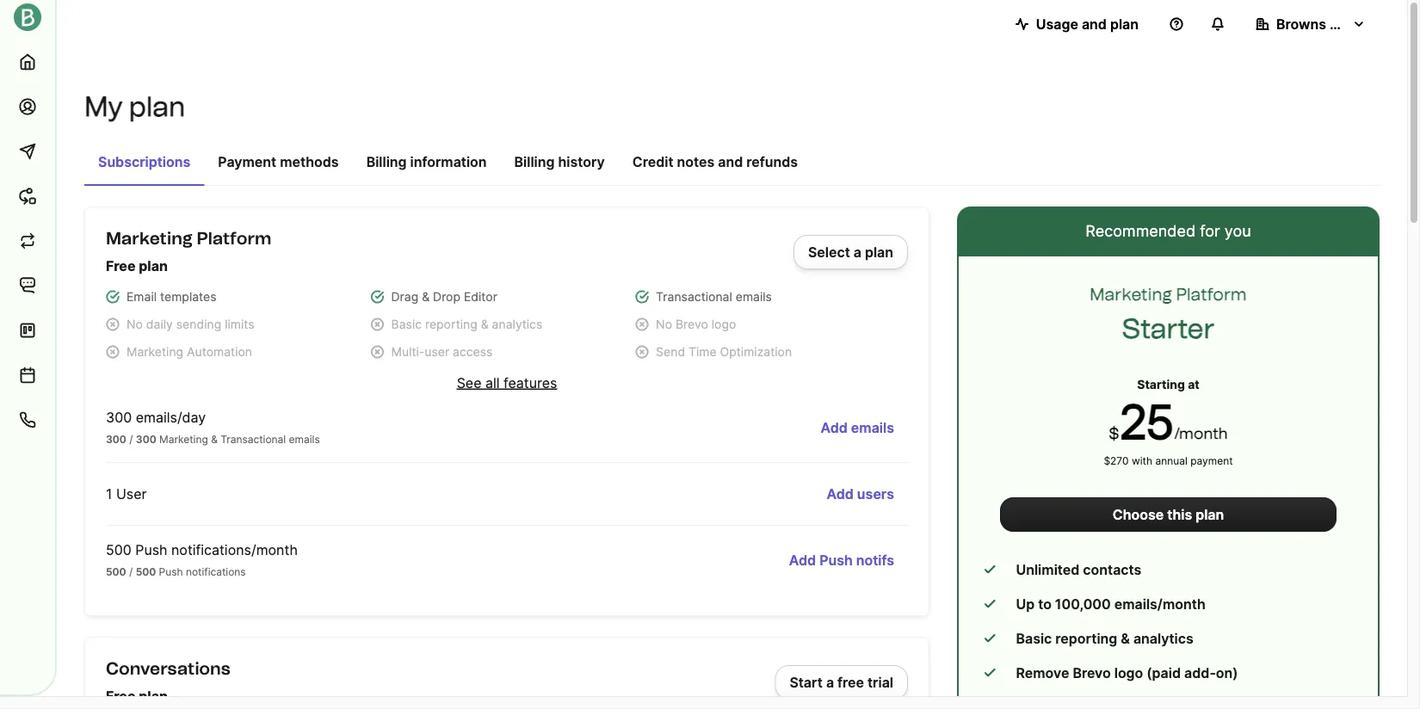 Task type: vqa. For each thing, say whether or not it's contained in the screenshot.
of
no



Task type: describe. For each thing, give the bounding box(es) containing it.
enterprise
[[1330, 15, 1399, 32]]

1 horizontal spatial basic reporting & analytics
[[1016, 630, 1194, 647]]

emails for transactional
[[736, 290, 772, 304]]

annual
[[1156, 454, 1188, 467]]

multi-user access
[[391, 345, 493, 359]]

add emails button
[[807, 411, 908, 445]]

/ inside $ 25 / month
[[1174, 424, 1179, 442]]

free inside marketing platform free plan
[[106, 257, 136, 274]]

send
[[656, 345, 685, 359]]

500 down '1 user' on the bottom of page
[[106, 541, 131, 558]]

no daily sending limits
[[127, 317, 254, 332]]

300 emails / day 300 / 300 marketing & transactional emails
[[106, 409, 320, 445]]

trial
[[868, 674, 893, 691]]

this
[[1167, 506, 1192, 523]]

100,000
[[1055, 596, 1111, 612]]

push for add
[[820, 552, 853, 569]]

day
[[182, 409, 206, 426]]

browns
[[1276, 15, 1326, 32]]

brevo for no
[[676, 317, 708, 332]]

emails/month
[[1114, 596, 1206, 612]]

history
[[558, 153, 605, 170]]

browns enterprise button
[[1242, 7, 1399, 41]]

unlimited contacts
[[1016, 561, 1142, 578]]

1 vertical spatial analytics
[[1134, 630, 1194, 647]]

free
[[838, 674, 864, 691]]

add emails
[[821, 419, 894, 436]]

templates
[[160, 290, 217, 304]]

refunds
[[746, 153, 798, 170]]

300 up 1
[[106, 433, 126, 445]]

plan for choose
[[1196, 506, 1224, 523]]

billing for billing history
[[514, 153, 555, 170]]

$270 with annual payment
[[1104, 454, 1233, 467]]

credit notes and refunds
[[633, 153, 798, 170]]

conversations free plan
[[106, 658, 230, 705]]

and inside tab list
[[718, 153, 743, 170]]

brevo for remove
[[1073, 665, 1111, 681]]

300 up user
[[136, 433, 156, 445]]

usage and plan button
[[1002, 7, 1153, 41]]

features
[[504, 374, 557, 391]]

drag
[[391, 290, 419, 304]]

1 vertical spatial basic
[[1016, 630, 1052, 647]]

subscriptions
[[98, 153, 190, 170]]

$ 25 / month
[[1109, 393, 1228, 451]]

automation
[[187, 345, 252, 359]]

for
[[1200, 221, 1220, 240]]

limits
[[225, 317, 254, 332]]

start a free trial button
[[775, 665, 908, 700]]

drag & drop editor
[[391, 290, 497, 304]]

payment
[[218, 153, 276, 170]]

500 down 1
[[106, 566, 126, 578]]

billing history
[[514, 153, 605, 170]]

marketing for marketing automation
[[127, 345, 183, 359]]

payment methods
[[218, 153, 339, 170]]

add users button
[[813, 477, 908, 511]]

emails for add
[[851, 419, 894, 436]]

see all features link
[[457, 373, 557, 393]]

emails for 300
[[136, 409, 177, 426]]

1 horizontal spatial reporting
[[1056, 630, 1118, 647]]

unlimited
[[1016, 561, 1080, 578]]

add push notifs button
[[775, 543, 908, 578]]

daily
[[146, 317, 173, 332]]

recommended
[[1086, 221, 1196, 240]]

no for no daily sending limits
[[127, 317, 143, 332]]

up to 100,000 emails/month
[[1016, 596, 1206, 612]]

plan for conversations
[[139, 688, 168, 705]]

tab list containing subscriptions
[[84, 145, 1380, 186]]

choose
[[1113, 506, 1164, 523]]

marketing automation
[[127, 345, 252, 359]]

plan for select
[[865, 244, 893, 260]]

500 push notifications / month 500 / 500 push notifications
[[106, 541, 298, 578]]

email templates
[[127, 290, 217, 304]]

25
[[1119, 393, 1174, 451]]

transactional emails
[[656, 290, 772, 304]]

start
[[790, 674, 823, 691]]

add for add emails
[[821, 419, 848, 436]]

& inside the 300 emails / day 300 / 300 marketing & transactional emails
[[211, 433, 218, 445]]

contacts
[[1083, 561, 1142, 578]]

my plan
[[84, 90, 185, 123]]

marketing for marketing platform free plan
[[106, 228, 193, 249]]

select a plan button
[[794, 235, 908, 269]]

methods
[[280, 153, 339, 170]]

marketing platform starter
[[1090, 284, 1247, 345]]

platform for starter
[[1176, 284, 1247, 305]]

usage and plan
[[1036, 15, 1139, 32]]

month inside $ 25 / month
[[1179, 424, 1228, 442]]

a for conversations
[[826, 674, 834, 691]]

select a plan
[[808, 244, 893, 260]]

add for add users
[[827, 485, 854, 502]]

marketing platform free plan
[[106, 228, 272, 274]]

(paid
[[1147, 665, 1181, 681]]



Task type: locate. For each thing, give the bounding box(es) containing it.
no brevo logo
[[656, 317, 736, 332]]

marketing inside the 300 emails / day 300 / 300 marketing & transactional emails
[[159, 433, 208, 445]]

user
[[116, 485, 147, 502]]

payment
[[1191, 454, 1233, 467]]

choose this plan
[[1113, 506, 1224, 523]]

300
[[106, 409, 132, 426], [106, 433, 126, 445], [136, 433, 156, 445]]

0 horizontal spatial analytics
[[492, 317, 542, 332]]

add-
[[1184, 665, 1216, 681]]

logo
[[712, 317, 736, 332], [1114, 665, 1143, 681]]

0 vertical spatial notifications
[[171, 541, 251, 558]]

start a free trial
[[790, 674, 893, 691]]

users
[[857, 485, 894, 502]]

starting
[[1137, 377, 1185, 392]]

free
[[106, 257, 136, 274], [106, 688, 136, 705]]

information
[[410, 153, 487, 170]]

to
[[1038, 596, 1052, 612]]

$
[[1109, 424, 1119, 442]]

0 horizontal spatial platform
[[197, 228, 272, 249]]

billing history link
[[501, 145, 619, 184]]

2 billing from the left
[[514, 153, 555, 170]]

plan right the usage
[[1110, 15, 1139, 32]]

0 horizontal spatial month
[[256, 541, 298, 558]]

1 no from the left
[[127, 317, 143, 332]]

emails inside add emails "button"
[[851, 419, 894, 436]]

tab list
[[84, 145, 1380, 186]]

remove brevo logo (paid add-on)
[[1016, 665, 1238, 681]]

1 horizontal spatial logo
[[1114, 665, 1143, 681]]

free down conversations
[[106, 688, 136, 705]]

0 horizontal spatial reporting
[[425, 317, 478, 332]]

select
[[808, 244, 850, 260]]

conversations
[[106, 658, 230, 679]]

billing information link
[[353, 145, 501, 184]]

basic up multi-
[[391, 317, 422, 332]]

1 horizontal spatial platform
[[1176, 284, 1247, 305]]

push for 500
[[135, 541, 167, 558]]

subscriptions link
[[84, 145, 204, 186]]

and inside button
[[1082, 15, 1107, 32]]

0 horizontal spatial brevo
[[676, 317, 708, 332]]

1 vertical spatial notifications
[[186, 566, 246, 578]]

no
[[127, 317, 143, 332], [656, 317, 672, 332]]

add push notifs
[[789, 552, 894, 569]]

drop
[[433, 290, 461, 304]]

access
[[453, 345, 493, 359]]

marketing down daily
[[127, 345, 183, 359]]

1 vertical spatial month
[[256, 541, 298, 558]]

emails
[[736, 290, 772, 304], [136, 409, 177, 426], [851, 419, 894, 436], [289, 433, 320, 445]]

remove
[[1016, 665, 1069, 681]]

platform inside marketing platform starter
[[1176, 284, 1247, 305]]

marketing inside marketing platform starter
[[1090, 284, 1172, 305]]

1 vertical spatial reporting
[[1056, 630, 1118, 647]]

starter
[[1122, 312, 1215, 345]]

my
[[84, 90, 123, 123]]

month inside 500 push notifications / month 500 / 500 push notifications
[[256, 541, 298, 558]]

0 vertical spatial a
[[854, 244, 862, 260]]

plan for usage
[[1110, 15, 1139, 32]]

0 vertical spatial basic reporting & analytics
[[391, 317, 542, 332]]

0 vertical spatial and
[[1082, 15, 1107, 32]]

a for marketing platform
[[854, 244, 862, 260]]

1 vertical spatial a
[[826, 674, 834, 691]]

1 vertical spatial add
[[827, 485, 854, 502]]

analytics up (paid at the right
[[1134, 630, 1194, 647]]

reporting down 100,000
[[1056, 630, 1118, 647]]

payment methods link
[[204, 145, 353, 184]]

0 vertical spatial brevo
[[676, 317, 708, 332]]

reporting down drop
[[425, 317, 478, 332]]

marketing down day
[[159, 433, 208, 445]]

billing for billing information
[[366, 153, 407, 170]]

2 vertical spatial add
[[789, 552, 816, 569]]

platform up templates
[[197, 228, 272, 249]]

500 down user
[[136, 566, 156, 578]]

a right select at the top of the page
[[854, 244, 862, 260]]

$270
[[1104, 454, 1129, 467]]

0 vertical spatial logo
[[712, 317, 736, 332]]

1 vertical spatial transactional
[[221, 433, 286, 445]]

2 no from the left
[[656, 317, 672, 332]]

platform up starter
[[1176, 284, 1247, 305]]

add left users
[[827, 485, 854, 502]]

see
[[457, 374, 482, 391]]

1 horizontal spatial a
[[854, 244, 862, 260]]

analytics
[[492, 317, 542, 332], [1134, 630, 1194, 647]]

credit
[[633, 153, 674, 170]]

billing left history
[[514, 153, 555, 170]]

0 vertical spatial transactional
[[656, 290, 732, 304]]

platform inside marketing platform free plan
[[197, 228, 272, 249]]

brevo
[[676, 317, 708, 332], [1073, 665, 1111, 681]]

marketing up "email"
[[106, 228, 193, 249]]

reporting
[[425, 317, 478, 332], [1056, 630, 1118, 647]]

push inside button
[[820, 552, 853, 569]]

add left notifs
[[789, 552, 816, 569]]

add users
[[827, 485, 894, 502]]

plan inside button
[[1196, 506, 1224, 523]]

0 horizontal spatial no
[[127, 317, 143, 332]]

free up "email"
[[106, 257, 136, 274]]

plan
[[1110, 15, 1139, 32], [129, 90, 185, 123], [865, 244, 893, 260], [139, 257, 168, 274], [1196, 506, 1224, 523], [139, 688, 168, 705]]

plan inside conversations free plan
[[139, 688, 168, 705]]

credit notes and refunds link
[[619, 145, 812, 184]]

starting at
[[1137, 377, 1200, 392]]

1 free from the top
[[106, 257, 136, 274]]

billing
[[366, 153, 407, 170], [514, 153, 555, 170]]

1
[[106, 485, 112, 502]]

2 free from the top
[[106, 688, 136, 705]]

basic reporting & analytics
[[391, 317, 542, 332], [1016, 630, 1194, 647]]

marketing up starter
[[1090, 284, 1172, 305]]

basic reporting & analytics up access
[[391, 317, 542, 332]]

transactional inside the 300 emails / day 300 / 300 marketing & transactional emails
[[221, 433, 286, 445]]

marketing
[[106, 228, 193, 249], [1090, 284, 1172, 305], [127, 345, 183, 359], [159, 433, 208, 445]]

0 vertical spatial basic
[[391, 317, 422, 332]]

1 vertical spatial platform
[[1176, 284, 1247, 305]]

1 horizontal spatial month
[[1179, 424, 1228, 442]]

email
[[127, 290, 157, 304]]

brevo right remove
[[1073, 665, 1111, 681]]

user
[[425, 345, 449, 359]]

choose this plan button
[[1000, 498, 1337, 532]]

&
[[422, 290, 430, 304], [481, 317, 489, 332], [211, 433, 218, 445], [1121, 630, 1130, 647]]

1 vertical spatial basic reporting & analytics
[[1016, 630, 1194, 647]]

on)
[[1216, 665, 1238, 681]]

plan right my
[[129, 90, 185, 123]]

send time optimization
[[656, 345, 792, 359]]

0 vertical spatial reporting
[[425, 317, 478, 332]]

0 horizontal spatial logo
[[712, 317, 736, 332]]

no up send
[[656, 317, 672, 332]]

0 horizontal spatial transactional
[[221, 433, 286, 445]]

1 horizontal spatial transactional
[[656, 290, 732, 304]]

notifications
[[171, 541, 251, 558], [186, 566, 246, 578]]

see all features
[[457, 374, 557, 391]]

add for add push notifs
[[789, 552, 816, 569]]

add up add users
[[821, 419, 848, 436]]

300 left day
[[106, 409, 132, 426]]

0 horizontal spatial and
[[718, 153, 743, 170]]

marketing inside marketing platform free plan
[[106, 228, 193, 249]]

recommended for you
[[1086, 221, 1251, 240]]

logo left (paid at the right
[[1114, 665, 1143, 681]]

plan up "email"
[[139, 257, 168, 274]]

browns enterprise
[[1276, 15, 1399, 32]]

marketing for marketing platform starter
[[1090, 284, 1172, 305]]

logo up "send time optimization"
[[712, 317, 736, 332]]

1 vertical spatial free
[[106, 688, 136, 705]]

1 billing from the left
[[366, 153, 407, 170]]

1 horizontal spatial billing
[[514, 153, 555, 170]]

at
[[1188, 377, 1200, 392]]

1 horizontal spatial and
[[1082, 15, 1107, 32]]

basic reporting & analytics down up to 100,000 emails/month
[[1016, 630, 1194, 647]]

1 user
[[106, 485, 147, 502]]

free inside conversations free plan
[[106, 688, 136, 705]]

analytics down editor
[[492, 317, 542, 332]]

0 vertical spatial analytics
[[492, 317, 542, 332]]

with
[[1132, 454, 1153, 467]]

platform
[[197, 228, 272, 249], [1176, 284, 1247, 305]]

logo for remove
[[1114, 665, 1143, 681]]

1 horizontal spatial basic
[[1016, 630, 1052, 647]]

a left free
[[826, 674, 834, 691]]

notes
[[677, 153, 715, 170]]

add
[[821, 419, 848, 436], [827, 485, 854, 502], [789, 552, 816, 569]]

0 horizontal spatial basic
[[391, 317, 422, 332]]

sending
[[176, 317, 221, 332]]

0 horizontal spatial basic reporting & analytics
[[391, 317, 542, 332]]

0 vertical spatial platform
[[197, 228, 272, 249]]

and right the usage
[[1082, 15, 1107, 32]]

0 vertical spatial month
[[1179, 424, 1228, 442]]

plan inside marketing platform free plan
[[139, 257, 168, 274]]

notifs
[[856, 552, 894, 569]]

1 vertical spatial and
[[718, 153, 743, 170]]

no for no brevo logo
[[656, 317, 672, 332]]

plan down conversations
[[139, 688, 168, 705]]

1 horizontal spatial no
[[656, 317, 672, 332]]

0 vertical spatial free
[[106, 257, 136, 274]]

basic up remove
[[1016, 630, 1052, 647]]

billing left "information" on the left of page
[[366, 153, 407, 170]]

add inside "button"
[[821, 419, 848, 436]]

brevo up time
[[676, 317, 708, 332]]

1 horizontal spatial brevo
[[1073, 665, 1111, 681]]

0 horizontal spatial billing
[[366, 153, 407, 170]]

1 horizontal spatial analytics
[[1134, 630, 1194, 647]]

plan right select at the top of the page
[[865, 244, 893, 260]]

all
[[485, 374, 500, 391]]

and
[[1082, 15, 1107, 32], [718, 153, 743, 170]]

logo for no
[[712, 317, 736, 332]]

0 vertical spatial add
[[821, 419, 848, 436]]

0 horizontal spatial a
[[826, 674, 834, 691]]

1 vertical spatial logo
[[1114, 665, 1143, 681]]

500
[[106, 541, 131, 558], [106, 566, 126, 578], [136, 566, 156, 578]]

plan right this at the bottom right of page
[[1196, 506, 1224, 523]]

you
[[1225, 221, 1251, 240]]

platform for free
[[197, 228, 272, 249]]

and right "notes"
[[718, 153, 743, 170]]

no left daily
[[127, 317, 143, 332]]

push
[[135, 541, 167, 558], [820, 552, 853, 569], [159, 566, 183, 578]]

1 vertical spatial brevo
[[1073, 665, 1111, 681]]



